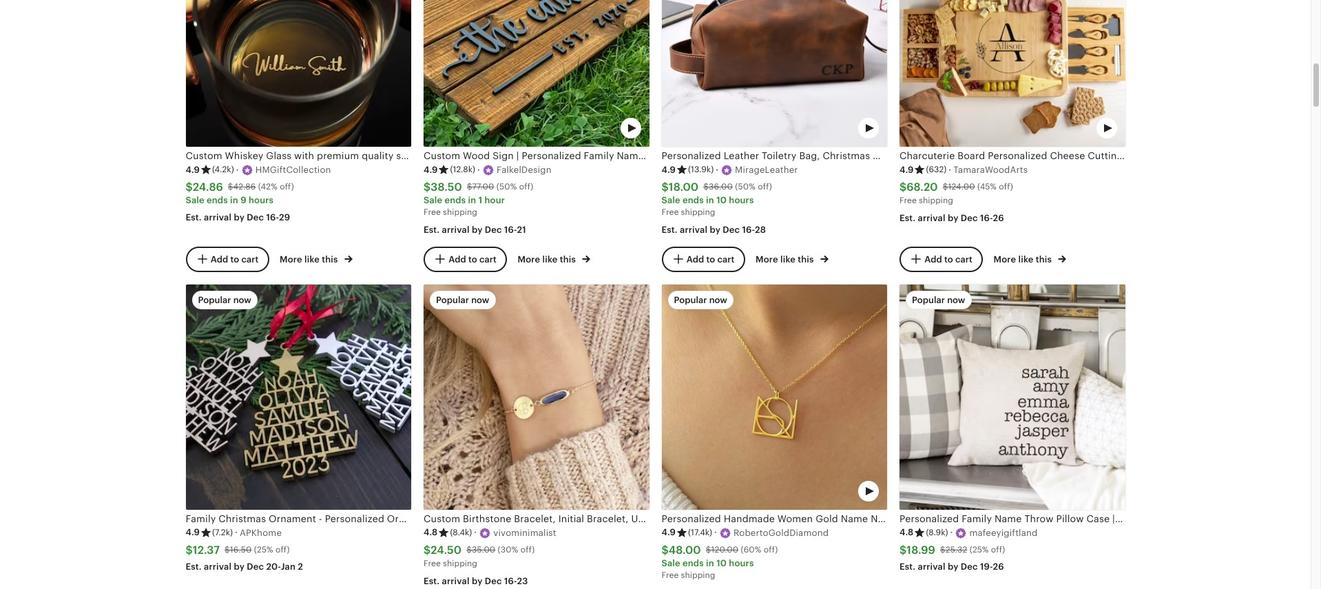 Task type: locate. For each thing, give the bounding box(es) containing it.
3 add from the left
[[687, 254, 705, 264]]

2 10 from the top
[[717, 558, 727, 569]]

10 inside the "$ 18.00 $ 36.00 (50% off) sale ends in 10 hours free shipping"
[[717, 195, 727, 206]]

custom whiskey glass with premium quality side and bottom engraving for any special occasion. image
[[186, 0, 411, 147]]

ends inside $ 38.50 $ 77.00 (50% off) sale ends in 1 hour free shipping
[[445, 195, 466, 206]]

dec inside the $ 24.86 $ 42.86 (42% off) sale ends in 9 hours est. arrival by dec 16-29
[[247, 212, 264, 223]]

2 26 from the top
[[994, 562, 1005, 572]]

4.8 up '18.99'
[[900, 528, 914, 538]]

(50% inside the "$ 18.00 $ 36.00 (50% off) sale ends in 10 hours free shipping"
[[736, 182, 756, 192]]

to for 68.20
[[945, 254, 954, 264]]

like
[[305, 255, 320, 265], [543, 255, 558, 265], [781, 255, 796, 265], [1019, 255, 1034, 265]]

2 - from the left
[[496, 514, 500, 525]]

ends inside the $ 24.86 $ 42.86 (42% off) sale ends in 9 hours est. arrival by dec 16-29
[[207, 195, 228, 206]]

· right (8.9k)
[[951, 528, 954, 538]]

est. down 68.20
[[900, 213, 916, 223]]

add to cart button down the $ 24.86 $ 42.86 (42% off) sale ends in 9 hours est. arrival by dec 16-29
[[186, 247, 269, 272]]

0 horizontal spatial (50%
[[497, 182, 517, 192]]

ends inside the "$ 18.00 $ 36.00 (50% off) sale ends in 10 hours free shipping"
[[683, 195, 704, 206]]

4.8 down with
[[424, 528, 438, 538]]

sale inside the "$ 18.00 $ 36.00 (50% off) sale ends in 10 hours free shipping"
[[662, 195, 681, 206]]

10 for 48.00
[[717, 558, 727, 569]]

2 to from the left
[[469, 254, 477, 264]]

off) inside $ 48.00 $ 120.00 (60% off) sale ends in 10 hours free shipping
[[764, 545, 778, 555]]

4 this from the left
[[1036, 255, 1053, 265]]

1 vertical spatial 10
[[717, 558, 727, 569]]

in inside $ 38.50 $ 77.00 (50% off) sale ends in 1 hour free shipping
[[468, 195, 477, 206]]

add to cart down the $ 24.86 $ 42.86 (42% off) sale ends in 9 hours est. arrival by dec 16-29
[[211, 254, 259, 264]]

2 horizontal spatial ornament
[[575, 514, 623, 525]]

popular now for 18.99
[[913, 295, 966, 305]]

0 vertical spatial 26
[[994, 213, 1005, 223]]

0 horizontal spatial christmas
[[219, 514, 266, 525]]

3 now from the left
[[710, 295, 728, 305]]

-
[[319, 514, 322, 525], [496, 514, 500, 525]]

1 horizontal spatial christmas
[[502, 514, 550, 525]]

shipping inside the "$ 18.00 $ 36.00 (50% off) sale ends in 10 hours free shipping"
[[681, 208, 716, 217]]

more for 38.50
[[518, 255, 541, 265]]

16- down (42%
[[266, 212, 279, 223]]

(50% right 36.00
[[736, 182, 756, 192]]

this for 68.20
[[1036, 255, 1053, 265]]

est. arrival by dec 16-21
[[424, 224, 527, 235]]

add for 24.86
[[211, 254, 228, 264]]

off) inside the "$ 18.00 $ 36.00 (50% off) sale ends in 10 hours free shipping"
[[758, 182, 773, 192]]

1 cart from the left
[[241, 254, 259, 264]]

add to cart for 68.20
[[925, 254, 973, 264]]

to down the $ 24.86 $ 42.86 (42% off) sale ends in 9 hours est. arrival by dec 16-29
[[230, 254, 239, 264]]

4.9 up 24.86
[[186, 164, 200, 175]]

add down the $ 24.86 $ 42.86 (42% off) sale ends in 9 hours est. arrival by dec 16-29
[[211, 254, 228, 264]]

now for 24.50
[[472, 295, 490, 305]]

off) right (60%
[[764, 545, 778, 555]]

shipping
[[919, 196, 954, 206], [443, 208, 478, 217], [681, 208, 716, 217], [443, 559, 478, 569], [681, 571, 716, 580]]

1 add to cart button from the left
[[186, 247, 269, 272]]

hours down (60%
[[729, 558, 754, 569]]

- left personalized
[[319, 514, 322, 525]]

off) up 28
[[758, 182, 773, 192]]

2 cart from the left
[[480, 254, 497, 264]]

christmas up (30%
[[502, 514, 550, 525]]

sale down 18.00
[[662, 195, 681, 206]]

personalized handmade women gold name necklace,  minimalist christmas gift for her,  personalized gift for women who has everything image
[[662, 284, 888, 510]]

charcuterie board personalized cheese cutting board wedding gift for couples, anniversary gift housewarming gift new home kitchen decor gift image
[[900, 0, 1126, 147]]

in inside $ 48.00 $ 120.00 (60% off) sale ends in 10 hours free shipping
[[707, 558, 715, 569]]

3 popular now from the left
[[674, 295, 728, 305]]

est. down 24.86
[[186, 212, 202, 223]]

free
[[900, 196, 917, 206], [424, 208, 441, 217], [662, 208, 679, 217], [424, 559, 441, 569], [662, 571, 679, 580]]

ornament right tree
[[575, 514, 623, 525]]

36.00
[[709, 182, 733, 192]]

add to cart down the "est. arrival by dec 16-28"
[[687, 254, 735, 264]]

(25%
[[254, 545, 273, 555], [970, 545, 989, 555]]

in
[[230, 195, 238, 206], [468, 195, 477, 206], [707, 195, 715, 206], [707, 558, 715, 569]]

25.32
[[946, 545, 968, 555]]

· right (7.2k) at the bottom left of page
[[235, 528, 238, 538]]

off) inside $ 24.50 $ 35.00 (30% off) free shipping
[[521, 545, 535, 555]]

(13.9k)
[[689, 165, 714, 175]]

4 add to cart from the left
[[925, 254, 973, 264]]

est. inside $ 12.37 $ 16.50 (25% off) est. arrival by dec 20-jan 2
[[186, 562, 202, 572]]

shipping for 48.00
[[681, 571, 716, 580]]

add to cart down est. arrival by dec 16-26
[[925, 254, 973, 264]]

sale down 24.86
[[186, 195, 205, 206]]

3 add to cart button from the left
[[662, 247, 745, 272]]

1 10 from the top
[[717, 195, 727, 206]]

cart
[[241, 254, 259, 264], [480, 254, 497, 264], [718, 254, 735, 264], [956, 254, 973, 264]]

shipping down 24.50
[[443, 559, 478, 569]]

16- inside the $ 24.86 $ 42.86 (42% off) sale ends in 9 hours est. arrival by dec 16-29
[[266, 212, 279, 223]]

2
[[298, 562, 303, 572]]

1 this from the left
[[322, 255, 338, 265]]

off) inside $ 38.50 $ 77.00 (50% off) sale ends in 1 hour free shipping
[[519, 182, 534, 192]]

by down 16.50
[[234, 562, 245, 572]]

26
[[994, 213, 1005, 223], [994, 562, 1005, 572]]

sale down 38.50
[[424, 195, 443, 206]]

more down est. arrival by dec 16-26
[[994, 255, 1017, 265]]

off) right the (45%
[[1000, 182, 1014, 192]]

now for 18.99
[[948, 295, 966, 305]]

to down the "est. arrival by dec 16-28"
[[707, 254, 716, 264]]

more for 18.00
[[756, 255, 779, 265]]

off) inside $ 18.99 $ 25.32 (25% off) est. arrival by dec 19-26
[[992, 545, 1006, 555]]

2 more like this from the left
[[518, 255, 579, 265]]

this for 24.86
[[322, 255, 338, 265]]

ends for 18.00
[[683, 195, 704, 206]]

3 more like this from the left
[[756, 255, 817, 265]]

2 add from the left
[[449, 254, 466, 264]]

add to cart
[[211, 254, 259, 264], [449, 254, 497, 264], [687, 254, 735, 264], [925, 254, 973, 264]]

free inside $ 38.50 $ 77.00 (50% off) sale ends in 1 hour free shipping
[[424, 208, 441, 217]]

off) inside $ 12.37 $ 16.50 (25% off) est. arrival by dec 20-jan 2
[[276, 545, 290, 555]]

10 inside $ 48.00 $ 120.00 (60% off) sale ends in 10 hours free shipping
[[717, 558, 727, 569]]

popular
[[198, 295, 231, 305], [436, 295, 469, 305], [674, 295, 708, 305], [913, 295, 946, 305]]

(632)
[[927, 165, 947, 175]]

shipping inside $ 48.00 $ 120.00 (60% off) sale ends in 10 hours free shipping
[[681, 571, 716, 580]]

1 more from the left
[[280, 255, 302, 265]]

ends down 48.00
[[683, 558, 704, 569]]

1 vertical spatial 26
[[994, 562, 1005, 572]]

· for 38.50
[[478, 164, 480, 175]]

free inside $ 48.00 $ 120.00 (60% off) sale ends in 10 hours free shipping
[[662, 571, 679, 580]]

jan
[[281, 562, 296, 572]]

in down 36.00
[[707, 195, 715, 206]]

4.9 up 68.20
[[900, 164, 914, 175]]

free down 24.50
[[424, 559, 441, 569]]

arrival inside $ 18.99 $ 25.32 (25% off) est. arrival by dec 19-26
[[918, 562, 946, 572]]

more like this for 68.20
[[994, 255, 1055, 265]]

hours down (42%
[[249, 195, 274, 206]]

off) up 21
[[519, 182, 534, 192]]

24.86
[[193, 180, 223, 193]]

1 horizontal spatial (50%
[[736, 182, 756, 192]]

4 add from the left
[[925, 254, 943, 264]]

est.
[[186, 212, 202, 223], [900, 213, 916, 223], [424, 224, 440, 235], [662, 224, 678, 235], [186, 562, 202, 572], [900, 562, 916, 572], [424, 576, 440, 586]]

cart down the 'est. arrival by dec 16-21'
[[480, 254, 497, 264]]

10
[[717, 195, 727, 206], [717, 558, 727, 569]]

0 horizontal spatial (25%
[[254, 545, 273, 555]]

· right (632)
[[949, 164, 952, 175]]

add to cart for 24.86
[[211, 254, 259, 264]]

0 horizontal spatial ornament
[[269, 514, 316, 525]]

3 cart from the left
[[718, 254, 735, 264]]

· for 24.50
[[474, 528, 477, 538]]

names
[[461, 514, 494, 525]]

in for 38.50
[[468, 195, 477, 206]]

product video element
[[424, 0, 650, 147], [662, 0, 888, 147], [900, 0, 1126, 147], [662, 284, 888, 510]]

4 add to cart button from the left
[[900, 247, 983, 272]]

est. arrival by dec 16-28
[[662, 224, 766, 235]]

add to cart button for 18.00
[[662, 247, 745, 272]]

est. down the 12.37 at bottom left
[[186, 562, 202, 572]]

popular for 12.37
[[198, 295, 231, 305]]

to
[[230, 254, 239, 264], [469, 254, 477, 264], [707, 254, 716, 264], [945, 254, 954, 264]]

add down est. arrival by dec 16-26
[[925, 254, 943, 264]]

add to cart button down est. arrival by dec 16-26
[[900, 247, 983, 272]]

24.50
[[431, 544, 462, 557]]

free for 38.50
[[424, 208, 441, 217]]

off) up jan
[[276, 545, 290, 555]]

3 more like this link from the left
[[756, 252, 829, 266]]

popular for 18.99
[[913, 295, 946, 305]]

2 (25% from the left
[[970, 545, 989, 555]]

3 like from the left
[[781, 255, 796, 265]]

arrival down 24.86
[[204, 212, 232, 223]]

by
[[234, 212, 245, 223], [948, 213, 959, 223], [472, 224, 483, 235], [710, 224, 721, 235], [234, 562, 245, 572], [948, 562, 959, 572], [472, 576, 483, 586]]

in inside the $ 24.86 $ 42.86 (42% off) sale ends in 9 hours est. arrival by dec 16-29
[[230, 195, 238, 206]]

$ down family
[[186, 544, 193, 557]]

2 popular now from the left
[[436, 295, 490, 305]]

christmas
[[219, 514, 266, 525], [502, 514, 550, 525]]

by down '1'
[[472, 224, 483, 235]]

$
[[186, 180, 193, 193], [424, 180, 431, 193], [662, 180, 669, 193], [900, 180, 907, 193], [228, 182, 233, 192], [467, 182, 472, 192], [704, 182, 709, 192], [943, 182, 949, 192], [186, 544, 193, 557], [424, 544, 431, 557], [662, 544, 669, 557], [900, 544, 907, 557], [225, 545, 230, 555], [467, 545, 472, 555], [706, 545, 712, 555], [941, 545, 946, 555]]

(8.9k)
[[927, 528, 949, 538]]

by down 9
[[234, 212, 245, 223]]

· for 18.99
[[951, 528, 954, 538]]

like for 38.50
[[543, 255, 558, 265]]

4 popular now from the left
[[913, 295, 966, 305]]

est. down '18.99'
[[900, 562, 916, 572]]

1 like from the left
[[305, 255, 320, 265]]

$ 68.20 $ 124.00 (45% off) free shipping
[[900, 180, 1014, 206]]

hours inside the $ 24.86 $ 42.86 (42% off) sale ends in 9 hours est. arrival by dec 16-29
[[249, 195, 274, 206]]

cart for 24.86
[[241, 254, 259, 264]]

1 more like this from the left
[[280, 255, 340, 265]]

0 vertical spatial 10
[[717, 195, 727, 206]]

to for 38.50
[[469, 254, 477, 264]]

1 more like this link from the left
[[280, 252, 353, 266]]

0 horizontal spatial 4.8
[[424, 528, 438, 538]]

2 more from the left
[[518, 255, 541, 265]]

35.00
[[472, 545, 496, 555]]

free down 18.00
[[662, 208, 679, 217]]

9
[[241, 195, 247, 206]]

personalized leather toiletry bag, christmas gift for him, men's travel dopp kit, personalized groomsmen gift, husband, father,gifts for dad image
[[662, 0, 888, 147]]

ends
[[207, 195, 228, 206], [445, 195, 466, 206], [683, 195, 704, 206], [683, 558, 704, 569]]

arrival inside $ 12.37 $ 16.50 (25% off) est. arrival by dec 20-jan 2
[[204, 562, 232, 572]]

4 now from the left
[[948, 295, 966, 305]]

add to cart button down the "est. arrival by dec 16-28"
[[662, 247, 745, 272]]

4 cart from the left
[[956, 254, 973, 264]]

4.9 up 38.50
[[424, 164, 438, 175]]

off) right (42%
[[280, 182, 294, 192]]

dec left 29
[[247, 212, 264, 223]]

(25% for 18.99
[[970, 545, 989, 555]]

4.9
[[186, 164, 200, 175], [424, 164, 438, 175], [662, 164, 676, 175], [900, 164, 914, 175], [186, 528, 200, 538], [662, 528, 676, 538]]

4 more like this link from the left
[[994, 252, 1067, 266]]

shipping down 48.00
[[681, 571, 716, 580]]

arrival down '18.99'
[[918, 562, 946, 572]]

more like this for 38.50
[[518, 255, 579, 265]]

1 add to cart from the left
[[211, 254, 259, 264]]

add for 18.00
[[687, 254, 705, 264]]

1 horizontal spatial 4.8
[[900, 528, 914, 538]]

personalized family name throw pillow case | customize with names housewarming cover gift | 18x18 covers gifts | christmas gift image
[[900, 284, 1126, 510]]

3 ornament from the left
[[575, 514, 623, 525]]

·
[[236, 164, 239, 175], [478, 164, 480, 175], [716, 164, 719, 175], [949, 164, 952, 175], [235, 528, 238, 538], [474, 528, 477, 538], [715, 528, 718, 538], [951, 528, 954, 538]]

cart down est. arrival by dec 16-26
[[956, 254, 973, 264]]

4 to from the left
[[945, 254, 954, 264]]

more like this link for 18.00
[[756, 252, 829, 266]]

off) inside $ 68.20 $ 124.00 (45% off) free shipping
[[1000, 182, 1014, 192]]

arrival down the "$ 18.00 $ 36.00 (50% off) sale ends in 10 hours free shipping"
[[680, 224, 708, 235]]

1 add from the left
[[211, 254, 228, 264]]

16.50
[[230, 545, 252, 555]]

off)
[[280, 182, 294, 192], [519, 182, 534, 192], [758, 182, 773, 192], [1000, 182, 1014, 192], [276, 545, 290, 555], [521, 545, 535, 555], [764, 545, 778, 555], [992, 545, 1006, 555]]

18.00
[[669, 180, 699, 193]]

free inside the "$ 18.00 $ 36.00 (50% off) sale ends in 10 hours free shipping"
[[662, 208, 679, 217]]

add
[[211, 254, 228, 264], [449, 254, 466, 264], [687, 254, 705, 264], [925, 254, 943, 264]]

hours for 18.00
[[729, 195, 754, 206]]

16-
[[266, 212, 279, 223], [981, 213, 994, 223], [504, 224, 517, 235], [743, 224, 755, 235], [504, 576, 517, 586]]

1 now from the left
[[233, 295, 252, 305]]

hours
[[249, 195, 274, 206], [729, 195, 754, 206], [729, 558, 754, 569]]

more like this link
[[280, 252, 353, 266], [518, 252, 591, 266], [756, 252, 829, 266], [994, 252, 1067, 266]]

more
[[280, 255, 302, 265], [518, 255, 541, 265], [756, 255, 779, 265], [994, 255, 1017, 265]]

free down 38.50
[[424, 208, 441, 217]]

free inside $ 24.50 $ 35.00 (30% off) free shipping
[[424, 559, 441, 569]]

1 (50% from the left
[[497, 182, 517, 192]]

2 more like this link from the left
[[518, 252, 591, 266]]

add down the 'est. arrival by dec 16-21'
[[449, 254, 466, 264]]

dec left the 19-
[[961, 562, 978, 572]]

$ 38.50 $ 77.00 (50% off) sale ends in 1 hour free shipping
[[424, 180, 534, 217]]

2 (50% from the left
[[736, 182, 756, 192]]

$ 18.99 $ 25.32 (25% off) est. arrival by dec 19-26
[[900, 544, 1006, 572]]

1 horizontal spatial -
[[496, 514, 500, 525]]

free down 48.00
[[662, 571, 679, 580]]

(50% inside $ 38.50 $ 77.00 (50% off) sale ends in 1 hour free shipping
[[497, 182, 517, 192]]

(8.4k)
[[450, 528, 472, 538]]

shipping inside $ 24.50 $ 35.00 (30% off) free shipping
[[443, 559, 478, 569]]

16- down hour
[[504, 224, 517, 235]]

now
[[233, 295, 252, 305], [472, 295, 490, 305], [710, 295, 728, 305], [948, 295, 966, 305]]

3 more from the left
[[756, 255, 779, 265]]

2 like from the left
[[543, 255, 558, 265]]

1 (25% from the left
[[254, 545, 273, 555]]

popular now for 12.37
[[198, 295, 252, 305]]

est. arrival by dec 16-23
[[424, 576, 528, 586]]

off) inside the $ 24.86 $ 42.86 (42% off) sale ends in 9 hours est. arrival by dec 16-29
[[280, 182, 294, 192]]

popular now for 24.50
[[436, 295, 490, 305]]

4 like from the left
[[1019, 255, 1034, 265]]

hours inside the "$ 18.00 $ 36.00 (50% off) sale ends in 10 hours free shipping"
[[729, 195, 754, 206]]

1 horizontal spatial ornament
[[387, 514, 435, 525]]

this
[[322, 255, 338, 265], [560, 255, 576, 265], [798, 255, 814, 265], [1036, 255, 1053, 265]]

more like this for 24.86
[[280, 255, 340, 265]]

1 popular from the left
[[198, 295, 231, 305]]

christmas up (7.2k) at the bottom left of page
[[219, 514, 266, 525]]

0 horizontal spatial -
[[319, 514, 322, 525]]

10 down 36.00
[[717, 195, 727, 206]]

add to cart button down the 'est. arrival by dec 16-21'
[[424, 247, 507, 272]]

2 popular from the left
[[436, 295, 469, 305]]

4 more like this from the left
[[994, 255, 1055, 265]]

hours for 24.86
[[249, 195, 274, 206]]

shipping for 38.50
[[443, 208, 478, 217]]

$ down (12.8k) at top
[[467, 182, 472, 192]]

2 4.8 from the left
[[900, 528, 914, 538]]

2 this from the left
[[560, 255, 576, 265]]

4.9 for 18.00
[[662, 164, 676, 175]]

sale
[[186, 195, 205, 206], [424, 195, 443, 206], [662, 195, 681, 206], [662, 558, 681, 569]]

add to cart down the 'est. arrival by dec 16-21'
[[449, 254, 497, 264]]

family
[[186, 514, 216, 525]]

1 popular now from the left
[[198, 295, 252, 305]]

1 christmas from the left
[[219, 514, 266, 525]]

by inside $ 12.37 $ 16.50 (25% off) est. arrival by dec 20-jan 2
[[234, 562, 245, 572]]

16- down (30%
[[504, 576, 517, 586]]

like for 24.86
[[305, 255, 320, 265]]

sale inside the $ 24.86 $ 42.86 (42% off) sale ends in 9 hours est. arrival by dec 16-29
[[186, 195, 205, 206]]

with
[[437, 514, 459, 525]]

(25% inside $ 12.37 $ 16.50 (25% off) est. arrival by dec 20-jan 2
[[254, 545, 273, 555]]

family christmas ornament - personalized ornament with names - christmas tree ornament
[[186, 514, 623, 525]]

4 more from the left
[[994, 255, 1017, 265]]

· for 68.20
[[949, 164, 952, 175]]

arrival down the 12.37 at bottom left
[[204, 562, 232, 572]]

$ 48.00 $ 120.00 (60% off) sale ends in 10 hours free shipping
[[662, 544, 778, 580]]

cart for 68.20
[[956, 254, 973, 264]]

· right (17.4k)
[[715, 528, 718, 538]]

add down the "est. arrival by dec 16-28"
[[687, 254, 705, 264]]

add to cart button
[[186, 247, 269, 272], [424, 247, 507, 272], [662, 247, 745, 272], [900, 247, 983, 272]]

4 popular from the left
[[913, 295, 946, 305]]

3 add to cart from the left
[[687, 254, 735, 264]]

(30%
[[498, 545, 519, 555]]

ornament
[[269, 514, 316, 525], [387, 514, 435, 525], [575, 514, 623, 525]]

3 this from the left
[[798, 255, 814, 265]]

popular now
[[198, 295, 252, 305], [436, 295, 490, 305], [674, 295, 728, 305], [913, 295, 966, 305]]

shipping down 68.20
[[919, 196, 954, 206]]

in inside the "$ 18.00 $ 36.00 (50% off) sale ends in 10 hours free shipping"
[[707, 195, 715, 206]]

$ down (4.2k)
[[228, 182, 233, 192]]

26 inside $ 18.99 $ 25.32 (25% off) est. arrival by dec 19-26
[[994, 562, 1005, 572]]

· right the (13.9k)
[[716, 164, 719, 175]]

68.20
[[907, 180, 939, 193]]

custom wood sign | personalized family name sign | last name pallet sign | wedding gift | home wall decor | anniversary gift image
[[424, 0, 650, 147]]

42.86
[[233, 182, 256, 192]]

1 horizontal spatial (25%
[[970, 545, 989, 555]]

dec
[[247, 212, 264, 223], [961, 213, 978, 223], [485, 224, 502, 235], [723, 224, 740, 235], [247, 562, 264, 572], [961, 562, 978, 572], [485, 576, 502, 586]]

(50%
[[497, 182, 517, 192], [736, 182, 756, 192]]

4.9 for 68.20
[[900, 164, 914, 175]]

4.8
[[424, 528, 438, 538], [900, 528, 914, 538]]

· right (12.8k) at top
[[478, 164, 480, 175]]

sale inside $ 38.50 $ 77.00 (50% off) sale ends in 1 hour free shipping
[[424, 195, 443, 206]]

more like this
[[280, 255, 340, 265], [518, 255, 579, 265], [756, 255, 817, 265], [994, 255, 1055, 265]]

ends down 38.50
[[445, 195, 466, 206]]

shipping inside $ 38.50 $ 77.00 (50% off) sale ends in 1 hour free shipping
[[443, 208, 478, 217]]

custom birthstone bracelet, initial bracelet, unbiological sister bracelets birthstone jewelry birthday gift friendship bracelet for women image
[[424, 284, 650, 510]]

10 down 120.00
[[717, 558, 727, 569]]

1 to from the left
[[230, 254, 239, 264]]

2 add to cart button from the left
[[424, 247, 507, 272]]

free down 68.20
[[900, 196, 917, 206]]

more for 68.20
[[994, 255, 1017, 265]]

to for 18.00
[[707, 254, 716, 264]]

18.99
[[907, 544, 936, 557]]

dec left 28
[[723, 224, 740, 235]]

by down 25.32 at the right bottom
[[948, 562, 959, 572]]

in left 9
[[230, 195, 238, 206]]

arrival
[[204, 212, 232, 223], [918, 213, 946, 223], [442, 224, 470, 235], [680, 224, 708, 235], [204, 562, 232, 572], [918, 562, 946, 572], [442, 576, 470, 586]]

(25% inside $ 18.99 $ 25.32 (25% off) est. arrival by dec 19-26
[[970, 545, 989, 555]]

in left '1'
[[468, 195, 477, 206]]

off) for 18.00
[[758, 182, 773, 192]]

cart for 38.50
[[480, 254, 497, 264]]

3 to from the left
[[707, 254, 716, 264]]

(25% up the 19-
[[970, 545, 989, 555]]

$ down the (13.9k)
[[704, 182, 709, 192]]

2 now from the left
[[472, 295, 490, 305]]

cart down the "est. arrival by dec 16-28"
[[718, 254, 735, 264]]

1 4.8 from the left
[[424, 528, 438, 538]]

hour
[[485, 195, 505, 206]]

1
[[479, 195, 483, 206]]

2 add to cart from the left
[[449, 254, 497, 264]]

$ 24.50 $ 35.00 (30% off) free shipping
[[424, 544, 535, 569]]

(42%
[[258, 182, 278, 192]]

off) right (30%
[[521, 545, 535, 555]]

dec left 21
[[485, 224, 502, 235]]



Task type: describe. For each thing, give the bounding box(es) containing it.
dec down $ 68.20 $ 124.00 (45% off) free shipping
[[961, 213, 978, 223]]

$ up est. arrival by dec 16-26
[[900, 180, 907, 193]]

· for 48.00
[[715, 528, 718, 538]]

tree
[[552, 514, 573, 525]]

by inside $ 18.99 $ 25.32 (25% off) est. arrival by dec 19-26
[[948, 562, 959, 572]]

arrival down $ 38.50 $ 77.00 (50% off) sale ends in 1 hour free shipping
[[442, 224, 470, 235]]

est. arrival by dec 16-26
[[900, 213, 1005, 223]]

more like this for 18.00
[[756, 255, 817, 265]]

1 26 from the top
[[994, 213, 1005, 223]]

add to cart for 18.00
[[687, 254, 735, 264]]

in for 24.86
[[230, 195, 238, 206]]

like for 18.00
[[781, 255, 796, 265]]

1 ornament from the left
[[269, 514, 316, 525]]

est. inside the $ 24.86 $ 42.86 (42% off) sale ends in 9 hours est. arrival by dec 16-29
[[186, 212, 202, 223]]

$ down (8.4k) on the left bottom
[[467, 545, 472, 555]]

off) for 38.50
[[519, 182, 534, 192]]

to for 24.86
[[230, 254, 239, 264]]

by down the "$ 18.00 $ 36.00 (50% off) sale ends in 10 hours free shipping"
[[710, 224, 721, 235]]

$ down (7.2k) at the bottom left of page
[[225, 545, 230, 555]]

free for 48.00
[[662, 571, 679, 580]]

$ left 42.86
[[186, 180, 193, 193]]

4.9 down family
[[186, 528, 200, 538]]

$ down (8.9k)
[[941, 545, 946, 555]]

10 for 18.00
[[717, 195, 727, 206]]

19-
[[981, 562, 994, 572]]

(7.2k)
[[212, 528, 233, 538]]

off) for 68.20
[[1000, 182, 1014, 192]]

4.9 for 38.50
[[424, 164, 438, 175]]

est. inside $ 18.99 $ 25.32 (25% off) est. arrival by dec 19-26
[[900, 562, 916, 572]]

21
[[517, 224, 527, 235]]

free inside $ 68.20 $ 124.00 (45% off) free shipping
[[900, 196, 917, 206]]

hours inside $ 48.00 $ 120.00 (60% off) sale ends in 10 hours free shipping
[[729, 558, 754, 569]]

(17.4k)
[[689, 528, 713, 538]]

1 - from the left
[[319, 514, 322, 525]]

· for 12.37
[[235, 528, 238, 538]]

$ left 36.00
[[662, 180, 669, 193]]

$ left 120.00
[[662, 544, 669, 557]]

product video element for 68.20
[[900, 0, 1126, 147]]

dec down $ 24.50 $ 35.00 (30% off) free shipping
[[485, 576, 502, 586]]

add to cart button for 24.86
[[186, 247, 269, 272]]

off) for 18.99
[[992, 545, 1006, 555]]

add to cart button for 38.50
[[424, 247, 507, 272]]

2 christmas from the left
[[502, 514, 550, 525]]

this for 38.50
[[560, 255, 576, 265]]

(45%
[[978, 182, 997, 192]]

(4.2k)
[[212, 165, 234, 175]]

38.50
[[431, 180, 462, 193]]

$ 24.86 $ 42.86 (42% off) sale ends in 9 hours est. arrival by dec 16-29
[[186, 180, 294, 223]]

sale for 24.86
[[186, 195, 205, 206]]

off) for 48.00
[[764, 545, 778, 555]]

popular for 24.50
[[436, 295, 469, 305]]

est. down 18.00
[[662, 224, 678, 235]]

dec inside $ 12.37 $ 16.50 (25% off) est. arrival by dec 20-jan 2
[[247, 562, 264, 572]]

16- for 68.20
[[981, 213, 994, 223]]

2 ornament from the left
[[387, 514, 435, 525]]

shipping inside $ 68.20 $ 124.00 (45% off) free shipping
[[919, 196, 954, 206]]

77.00
[[472, 182, 494, 192]]

sale for 38.50
[[424, 195, 443, 206]]

free for 18.00
[[662, 208, 679, 217]]

48.00
[[669, 544, 701, 557]]

$ left the 77.00
[[424, 180, 431, 193]]

by down $ 24.50 $ 35.00 (30% off) free shipping
[[472, 576, 483, 586]]

add for 38.50
[[449, 254, 466, 264]]

(25% for 12.37
[[254, 545, 273, 555]]

like for 68.20
[[1019, 255, 1034, 265]]

· for 18.00
[[716, 164, 719, 175]]

personalized
[[325, 514, 385, 525]]

$ down (632)
[[943, 182, 949, 192]]

$ 12.37 $ 16.50 (25% off) est. arrival by dec 20-jan 2
[[186, 544, 303, 572]]

ends for 24.86
[[207, 195, 228, 206]]

20-
[[266, 562, 281, 572]]

in for 18.00
[[707, 195, 715, 206]]

ends for 38.50
[[445, 195, 466, 206]]

arrival inside the $ 24.86 $ 42.86 (42% off) sale ends in 9 hours est. arrival by dec 16-29
[[204, 212, 232, 223]]

$ left 25.32 at the right bottom
[[900, 544, 907, 557]]

· for 24.86
[[236, 164, 239, 175]]

product video element for 38.50
[[424, 0, 650, 147]]

4.9 up 48.00
[[662, 528, 676, 538]]

16- for 24.50
[[504, 576, 517, 586]]

add for 68.20
[[925, 254, 943, 264]]

(12.8k)
[[450, 165, 476, 175]]

off) for 24.50
[[521, 545, 535, 555]]

est. down 38.50
[[424, 224, 440, 235]]

12.37
[[193, 544, 220, 557]]

by inside the $ 24.86 $ 42.86 (42% off) sale ends in 9 hours est. arrival by dec 16-29
[[234, 212, 245, 223]]

more for 24.86
[[280, 255, 302, 265]]

124.00
[[949, 182, 976, 192]]

28
[[755, 224, 766, 235]]

$ down (17.4k)
[[706, 545, 712, 555]]

family christmas ornament - personalized ornament with names - christmas tree ornament image
[[186, 284, 411, 510]]

16- for 38.50
[[504, 224, 517, 235]]

(50% for 38.50
[[497, 182, 517, 192]]

product video element for 18.00
[[662, 0, 888, 147]]

3 popular from the left
[[674, 295, 708, 305]]

sale inside $ 48.00 $ 120.00 (60% off) sale ends in 10 hours free shipping
[[662, 558, 681, 569]]

arrival down 24.50
[[442, 576, 470, 586]]

16- for 18.00
[[743, 224, 755, 235]]

sale for 18.00
[[662, 195, 681, 206]]

cart for 18.00
[[718, 254, 735, 264]]

shipping for 18.00
[[681, 208, 716, 217]]

arrival down 68.20
[[918, 213, 946, 223]]

off) for 12.37
[[276, 545, 290, 555]]

add to cart button for 68.20
[[900, 247, 983, 272]]

4.9 for 24.86
[[186, 164, 200, 175]]

more like this link for 68.20
[[994, 252, 1067, 266]]

4.8 for 24.50
[[424, 528, 438, 538]]

dec inside $ 18.99 $ 25.32 (25% off) est. arrival by dec 19-26
[[961, 562, 978, 572]]

23
[[517, 576, 528, 586]]

this for 18.00
[[798, 255, 814, 265]]

$ down family christmas ornament - personalized ornament with names - christmas tree ornament
[[424, 544, 431, 557]]

120.00
[[712, 545, 739, 555]]

(50% for 18.00
[[736, 182, 756, 192]]

$ 18.00 $ 36.00 (50% off) sale ends in 10 hours free shipping
[[662, 180, 773, 217]]

off) for 24.86
[[280, 182, 294, 192]]

add to cart for 38.50
[[449, 254, 497, 264]]

4.8 for 18.99
[[900, 528, 914, 538]]

ends inside $ 48.00 $ 120.00 (60% off) sale ends in 10 hours free shipping
[[683, 558, 704, 569]]

now for 12.37
[[233, 295, 252, 305]]

(60%
[[741, 545, 762, 555]]

more like this link for 38.50
[[518, 252, 591, 266]]

more like this link for 24.86
[[280, 252, 353, 266]]

by down $ 68.20 $ 124.00 (45% off) free shipping
[[948, 213, 959, 223]]

29
[[279, 212, 290, 223]]

est. down 24.50
[[424, 576, 440, 586]]



Task type: vqa. For each thing, say whether or not it's contained in the screenshot.
Tree
yes



